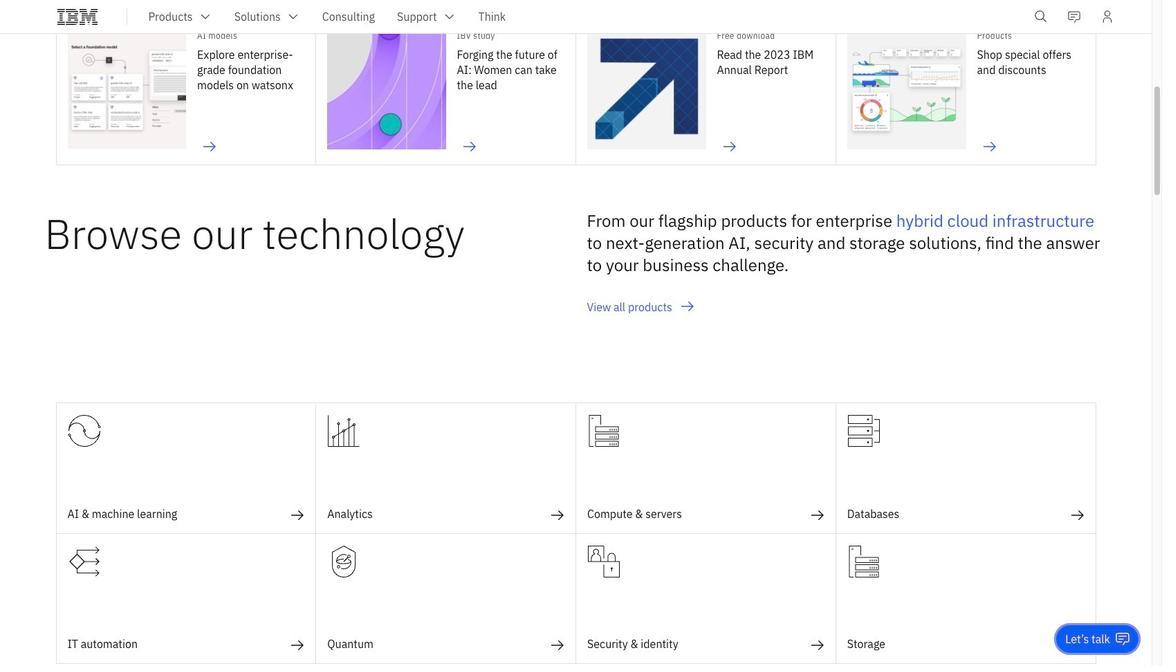 Task type: locate. For each thing, give the bounding box(es) containing it.
let's talk element
[[1066, 632, 1110, 647]]



